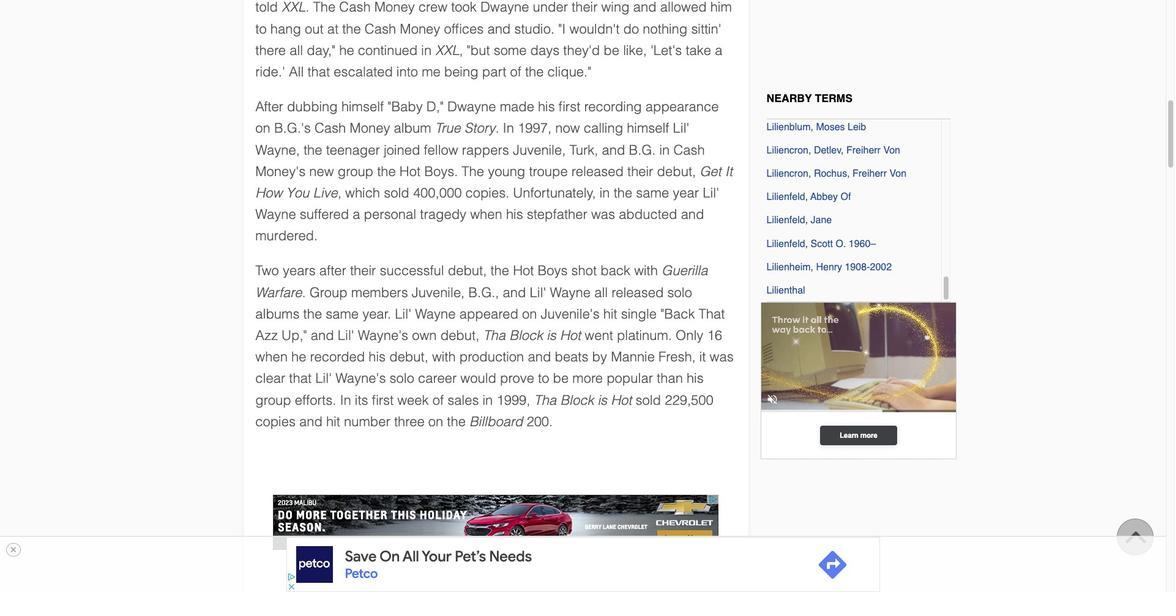 Task type: describe. For each thing, give the bounding box(es) containing it.
. the cash money crew took dwayne under their wing and allowed him to hang out at the cash money offices and studio. "i wouldn't do nothing sittin' there all day," he continued in
[[256, 0, 732, 58]]

lil' inside the . in 1997, now calling himself lil' wayne, the teenager joined fellow rappers juvenile, turk, and b.g. in cash money's new group the hot boys. the young troupe released their debut,
[[673, 121, 690, 136]]

von for liliencron, rochus, freiherr von
[[890, 168, 907, 179]]

the inside . the cash money crew took dwayne under their wing and allowed him to hang out at the cash money offices and studio. "i wouldn't do nothing sittin' there all day," he continued in
[[342, 21, 361, 36]]

sittin'
[[692, 21, 722, 36]]

1908-
[[846, 262, 871, 273]]

2 horizontal spatial wayne
[[550, 285, 591, 300]]

out
[[305, 21, 324, 36]]

lil' inside went platinum. only 16 when he recorded his debut, with production and beats by mannie fresh, it was clear that lil' wayne's solo career would prove to be more popular than his group efforts. in its first week of sales in 1999,
[[315, 371, 332, 387]]

that inside , "but some days they'd be like, 'let's take a ride.' all that escalated into me being part of the clique."
[[308, 64, 330, 80]]

henry
[[817, 262, 843, 273]]

group
[[310, 285, 348, 300]]

jane
[[811, 215, 832, 226]]

copies.
[[466, 185, 510, 201]]

all
[[289, 64, 304, 80]]

1 vertical spatial tha
[[534, 393, 557, 408]]

1 vertical spatial block
[[561, 393, 594, 408]]

offices
[[444, 21, 484, 36]]

more
[[573, 371, 603, 387]]

beats
[[555, 350, 589, 365]]

. for the
[[306, 0, 310, 15]]

some
[[494, 43, 527, 58]]

fresh,
[[659, 350, 696, 365]]

"back
[[661, 307, 695, 322]]

the inside . the cash money crew took dwayne under their wing and allowed him to hang out at the cash money offices and studio. "i wouldn't do nothing sittin' there all day," he continued in
[[313, 0, 336, 15]]

it
[[700, 350, 706, 365]]

now
[[556, 121, 580, 136]]

joined
[[384, 142, 420, 158]]

a inside , which sold 400,000 copies. unfortunately, in the same year lil' wayne suffered a personal tragedy when his stepfather was abducted and murdered.
[[353, 207, 360, 222]]

and up do
[[634, 0, 657, 15]]

get
[[700, 164, 722, 179]]

his right 'recorded'
[[369, 350, 386, 365]]

"i
[[559, 21, 566, 36]]

lilienfeld, abbey of link
[[767, 188, 852, 203]]

sold inside sold 229,500 copies and hit number three on the
[[636, 393, 662, 408]]

he inside went platinum. only 16 when he recorded his debut, with production and beats by mannie fresh, it was clear that lil' wayne's solo career would prove to be more popular than his group efforts. in its first week of sales in 1999,
[[292, 350, 307, 365]]

the inside sold 229,500 copies and hit number three on the
[[447, 414, 466, 430]]

the down "joined"
[[377, 164, 396, 179]]

at
[[327, 21, 339, 36]]

there
[[256, 43, 286, 58]]

continued
[[358, 43, 418, 58]]

day,"
[[307, 43, 336, 58]]

200.
[[527, 414, 553, 430]]

von for liliencron, detlev, freiherr von
[[884, 145, 901, 156]]

0 vertical spatial money
[[375, 0, 415, 15]]

and up the some
[[488, 21, 511, 36]]

wayne inside , which sold 400,000 copies. unfortunately, in the same year lil' wayne suffered a personal tragedy when his stepfather was abducted and murdered.
[[256, 207, 296, 222]]

the inside the . in 1997, now calling himself lil' wayne, the teenager joined fellow rappers juvenile, turk, and b.g. in cash money's new group the hot boys. the young troupe released their debut,
[[462, 164, 484, 179]]

debut, inside the . in 1997, now calling himself lil' wayne, the teenager joined fellow rappers juvenile, turk, and b.g. in cash money's new group the hot boys. the young troupe released their debut,
[[657, 164, 696, 179]]

wing
[[602, 0, 630, 15]]

229,500
[[665, 393, 714, 408]]

liliencron, for liliencron, rochus, freiherr von
[[767, 168, 812, 179]]

billboard 200.
[[470, 414, 553, 430]]

the up new in the left top of the page
[[304, 142, 322, 158]]

lilienfeld, jane link
[[767, 211, 832, 227]]

in inside , which sold 400,000 copies. unfortunately, in the same year lil' wayne suffered a personal tragedy when his stepfather was abducted and murdered.
[[600, 185, 610, 201]]

freiherr for detlev,
[[847, 145, 881, 156]]

hot left boys in the left top of the page
[[513, 264, 534, 279]]

money's
[[256, 164, 306, 179]]

×
[[10, 544, 17, 557]]

recorded
[[310, 350, 365, 365]]

recording
[[585, 99, 642, 115]]

on inside "after dubbing himself "baby d," dwayne made his first recording appearance on b.g.'s cash money album"
[[256, 121, 271, 136]]

1 horizontal spatial with
[[635, 264, 658, 279]]

0 vertical spatial tha block is hot
[[483, 328, 581, 344]]

. group members juvenile, b.g., and lil' wayne all released solo albums the same year. lil' wayne appeared on juvenile's hit single "back that azz up," and lil' wayne's own debut,
[[256, 285, 725, 344]]

take
[[686, 43, 712, 58]]

murdered.
[[256, 229, 318, 244]]

wayne,
[[256, 142, 300, 158]]

year.
[[363, 307, 391, 322]]

sold inside , which sold 400,000 copies. unfortunately, in the same year lil' wayne suffered a personal tragedy when his stepfather was abducted and murdered.
[[384, 185, 410, 201]]

wayne's inside went platinum. only 16 when he recorded his debut, with production and beats by mannie fresh, it was clear that lil' wayne's solo career would prove to be more popular than his group efforts. in its first week of sales in 1999,
[[336, 371, 386, 387]]

group inside went platinum. only 16 when he recorded his debut, with production and beats by mannie fresh, it was clear that lil' wayne's solo career would prove to be more popular than his group efforts. in its first week of sales in 1999,
[[256, 393, 291, 408]]

lilienblum, moses leib
[[767, 122, 867, 133]]

of inside lilienfeld, abbey of link
[[841, 192, 852, 203]]

when inside went platinum. only 16 when he recorded his debut, with production and beats by mannie fresh, it was clear that lil' wayne's solo career would prove to be more popular than his group efforts. in its first week of sales in 1999,
[[256, 350, 288, 365]]

himself inside "after dubbing himself "baby d," dwayne made his first recording appearance on b.g.'s cash money album"
[[342, 99, 384, 115]]

back
[[601, 264, 631, 279]]

2002
[[871, 262, 892, 273]]

"baby
[[388, 99, 423, 115]]

teenager
[[326, 142, 380, 158]]

cash inside "after dubbing himself "baby d," dwayne made his first recording appearance on b.g.'s cash money album"
[[315, 121, 346, 136]]

nearby
[[767, 92, 813, 104]]

lil' up 'recorded'
[[338, 328, 354, 344]]

efforts.
[[295, 393, 336, 408]]

young
[[488, 164, 526, 179]]

like,
[[624, 43, 647, 58]]

on inside . group members juvenile, b.g., and lil' wayne all released solo albums the same year. lil' wayne appeared on juvenile's hit single "back that azz up," and lil' wayne's own debut,
[[522, 307, 537, 322]]

2 vertical spatial their
[[350, 264, 376, 279]]

live
[[313, 185, 338, 201]]

a inside , "but some days they'd be like, 'let's take a ride.' all that escalated into me being part of the clique."
[[715, 43, 723, 58]]

lil' right year.
[[395, 307, 412, 322]]

solo inside went platinum. only 16 when he recorded his debut, with production and beats by mannie fresh, it was clear that lil' wayne's solo career would prove to be more popular than his group efforts. in its first week of sales in 1999,
[[390, 371, 415, 387]]

, "but some days they'd be like, 'let's take a ride.' all that escalated into me being part of the clique."
[[256, 43, 723, 80]]

same inside , which sold 400,000 copies. unfortunately, in the same year lil' wayne suffered a personal tragedy when his stepfather was abducted and murdered.
[[637, 185, 670, 201]]

only
[[676, 328, 704, 344]]

azz
[[256, 328, 278, 344]]

clear
[[256, 371, 286, 387]]

and up 'recorded'
[[311, 328, 334, 344]]

and inside sold 229,500 copies and hit number three on the
[[300, 414, 323, 430]]

2 vertical spatial wayne
[[415, 307, 456, 322]]

that inside went platinum. only 16 when he recorded his debut, with production and beats by mannie fresh, it was clear that lil' wayne's solo career would prove to be more popular than his group efforts. in its first week of sales in 1999,
[[289, 371, 312, 387]]

. for group
[[302, 285, 306, 300]]

1999,
[[497, 393, 531, 408]]

. in 1997, now calling himself lil' wayne, the teenager joined fellow rappers juvenile, turk, and b.g. in cash money's new group the hot boys. the young troupe released their debut,
[[256, 121, 705, 179]]

0 vertical spatial is
[[547, 328, 557, 344]]

1997,
[[518, 121, 552, 136]]

their inside . the cash money crew took dwayne under their wing and allowed him to hang out at the cash money offices and studio. "i wouldn't do nothing sittin' there all day," he continued in
[[572, 0, 598, 15]]

himself inside the . in 1997, now calling himself lil' wayne, the teenager joined fellow rappers juvenile, turk, and b.g. in cash money's new group the hot boys. the young troupe released their debut,
[[627, 121, 670, 136]]

the inside , which sold 400,000 copies. unfortunately, in the same year lil' wayne suffered a personal tragedy when his stepfather was abducted and murdered.
[[614, 185, 633, 201]]

his up 229,500 at the right bottom of page
[[687, 371, 704, 387]]

0 horizontal spatial tha
[[483, 328, 506, 344]]

its
[[355, 393, 368, 408]]

after
[[256, 99, 284, 115]]

platinum.
[[617, 328, 672, 344]]

on inside sold 229,500 copies and hit number three on the
[[429, 414, 444, 430]]

albums
[[256, 307, 300, 322]]

and inside , which sold 400,000 copies. unfortunately, in the same year lil' wayne suffered a personal tragedy when his stepfather was abducted and murdered.
[[681, 207, 705, 222]]

hot down juvenile's
[[560, 328, 581, 344]]

me
[[422, 64, 441, 80]]

production
[[460, 350, 524, 365]]

his inside , which sold 400,000 copies. unfortunately, in the same year lil' wayne suffered a personal tragedy when his stepfather was abducted and murdered.
[[506, 207, 523, 222]]

turk,
[[570, 142, 599, 158]]

how
[[256, 185, 283, 201]]

appeared
[[460, 307, 519, 322]]

'let's
[[651, 43, 682, 58]]

liliencron, rochus, freiherr von
[[767, 168, 907, 179]]

all inside . group members juvenile, b.g., and lil' wayne all released solo albums the same year. lil' wayne appeared on juvenile's hit single "back that azz up," and lil' wayne's own debut,
[[595, 285, 608, 300]]

. for in
[[496, 121, 499, 136]]

sold 229,500 copies and hit number three on the
[[256, 393, 714, 430]]

in inside went platinum. only 16 when he recorded his debut, with production and beats by mannie fresh, it was clear that lil' wayne's solo career would prove to be more popular than his group efforts. in its first week of sales in 1999,
[[483, 393, 493, 408]]

d,"
[[427, 99, 444, 115]]

tragedy
[[420, 207, 467, 222]]

went platinum. only 16 when he recorded his debut, with production and beats by mannie fresh, it was clear that lil' wayne's solo career would prove to be more popular than his group efforts. in its first week of sales in 1999,
[[256, 328, 734, 408]]

o.
[[836, 239, 847, 250]]

personal
[[364, 207, 417, 222]]

mannie
[[611, 350, 655, 365]]

1 vertical spatial tha block is hot
[[534, 393, 632, 408]]

dwayne inside "after dubbing himself "baby d," dwayne made his first recording appearance on b.g.'s cash money album"
[[448, 99, 496, 115]]

him
[[711, 0, 732, 15]]

years
[[283, 264, 316, 279]]

lilienfeld, scott o. 1960–
[[767, 239, 877, 250]]

group inside the . in 1997, now calling himself lil' wayne, the teenager joined fellow rappers juvenile, turk, and b.g. in cash money's new group the hot boys. the young troupe released their debut,
[[338, 164, 374, 179]]

, for which
[[338, 185, 342, 201]]

popular
[[607, 371, 653, 387]]



Task type: vqa. For each thing, say whether or not it's contained in the screenshot.
. to the middle
yes



Task type: locate. For each thing, give the bounding box(es) containing it.
in right b.g.
[[660, 142, 670, 158]]

debut, up year at right
[[657, 164, 696, 179]]

their up wouldn't
[[572, 0, 598, 15]]

xxl
[[436, 43, 460, 58]]

the inside , "but some days they'd be like, 'let's take a ride.' all that escalated into me being part of the clique."
[[525, 64, 544, 80]]

single
[[622, 307, 657, 322]]

the right at
[[342, 21, 361, 36]]

to
[[256, 21, 267, 36], [538, 371, 550, 387]]

their inside the . in 1997, now calling himself lil' wayne, the teenager joined fellow rappers juvenile, turk, and b.g. in cash money's new group the hot boys. the young troupe released their debut,
[[628, 164, 654, 179]]

shot
[[572, 264, 597, 279]]

2 vertical spatial .
[[302, 285, 306, 300]]

with inside went platinum. only 16 when he recorded his debut, with production and beats by mannie fresh, it was clear that lil' wayne's solo career would prove to be more popular than his group efforts. in its first week of sales in 1999,
[[432, 350, 456, 365]]

with up 'career'
[[432, 350, 456, 365]]

2 vertical spatial money
[[350, 121, 390, 136]]

his up the 1997,
[[538, 99, 555, 115]]

1 vertical spatial wayne
[[550, 285, 591, 300]]

of down 'career'
[[433, 393, 444, 408]]

1 horizontal spatial first
[[559, 99, 581, 115]]

number
[[344, 414, 391, 430]]

1 lilienfeld, from the top
[[767, 192, 809, 203]]

he
[[339, 43, 354, 58], [292, 350, 307, 365]]

ride.'
[[256, 64, 285, 80]]

hit
[[604, 307, 618, 322], [326, 414, 340, 430]]

lil' up efforts.
[[315, 371, 332, 387]]

2 liliencron, from the top
[[767, 168, 812, 179]]

and down year at right
[[681, 207, 705, 222]]

1 liliencron, from the top
[[767, 145, 812, 156]]

of inside , "but some days they'd be like, 'let's take a ride.' all that escalated into me being part of the clique."
[[510, 64, 522, 80]]

0 vertical spatial dwayne
[[481, 0, 529, 15]]

, left "but at the left top
[[460, 43, 463, 58]]

and
[[634, 0, 657, 15], [488, 21, 511, 36], [602, 142, 626, 158], [681, 207, 705, 222], [503, 285, 526, 300], [311, 328, 334, 344], [528, 350, 551, 365], [300, 414, 323, 430]]

wayne down how
[[256, 207, 296, 222]]

detlev,
[[814, 145, 844, 156]]

when up clear
[[256, 350, 288, 365]]

1 vertical spatial wayne's
[[336, 371, 386, 387]]

0 vertical spatial solo
[[668, 285, 693, 300]]

lil' down get at top right
[[703, 185, 720, 201]]

billboard
[[470, 414, 523, 430]]

be left like,
[[604, 43, 620, 58]]

0 vertical spatial wayne
[[256, 207, 296, 222]]

in inside the . in 1997, now calling himself lil' wayne, the teenager joined fellow rappers juvenile, turk, and b.g. in cash money's new group the hot boys. the young troupe released their debut,
[[660, 142, 670, 158]]

that up efforts.
[[289, 371, 312, 387]]

lilienfeld, abbey of
[[767, 192, 852, 203]]

in right unfortunately,
[[600, 185, 610, 201]]

debut, inside went platinum. only 16 when he recorded his debut, with production and beats by mannie fresh, it was clear that lil' wayne's solo career would prove to be more popular than his group efforts. in its first week of sales in 1999,
[[390, 350, 429, 365]]

1 vertical spatial when
[[256, 350, 288, 365]]

released inside the . in 1997, now calling himself lil' wayne, the teenager joined fellow rappers juvenile, turk, and b.g. in cash money's new group the hot boys. the young troupe released their debut,
[[572, 164, 624, 179]]

he right day,"
[[339, 43, 354, 58]]

freiherr down leib
[[847, 145, 881, 156]]

0 horizontal spatial he
[[292, 350, 307, 365]]

their up members
[[350, 264, 376, 279]]

that
[[308, 64, 330, 80], [289, 371, 312, 387]]

1 vertical spatial solo
[[390, 371, 415, 387]]

. inside . the cash money crew took dwayne under their wing and allowed him to hang out at the cash money offices and studio. "i wouldn't do nothing sittin' there all day," he continued in
[[306, 0, 310, 15]]

solo inside . group members juvenile, b.g., and lil' wayne all released solo albums the same year. lil' wayne appeared on juvenile's hit single "back that azz up," and lil' wayne's own debut,
[[668, 285, 693, 300]]

group up copies
[[256, 393, 291, 408]]

400,000
[[413, 185, 462, 201]]

liliencron, down lilienblum, at the right
[[767, 145, 812, 156]]

0 vertical spatial himself
[[342, 99, 384, 115]]

the down rappers
[[462, 164, 484, 179]]

warfare
[[256, 285, 302, 300]]

0 vertical spatial von
[[884, 145, 901, 156]]

the down the sales at the left bottom of page
[[447, 414, 466, 430]]

, inside , which sold 400,000 copies. unfortunately, in the same year lil' wayne suffered a personal tragedy when his stepfather was abducted and murdered.
[[338, 185, 342, 201]]

1 vertical spatial that
[[289, 371, 312, 387]]

0 horizontal spatial same
[[326, 307, 359, 322]]

liliencron, for liliencron, detlev, freiherr von
[[767, 145, 812, 156]]

0 vertical spatial .
[[306, 0, 310, 15]]

juvenile, inside . group members juvenile, b.g., and lil' wayne all released solo albums the same year. lil' wayne appeared on juvenile's hit single "back that azz up," and lil' wayne's own debut,
[[412, 285, 465, 300]]

to up there
[[256, 21, 267, 36]]

was inside went platinum. only 16 when he recorded his debut, with production and beats by mannie fresh, it was clear that lil' wayne's solo career would prove to be more popular than his group efforts. in its first week of sales in 1999,
[[710, 350, 734, 365]]

1 vertical spatial sold
[[636, 393, 662, 408]]

0 horizontal spatial block
[[510, 328, 543, 344]]

himself down escalated on the left top
[[342, 99, 384, 115]]

they'd
[[564, 43, 600, 58]]

lilienheim, henry 1908-2002 link
[[767, 258, 892, 274]]

advertisement region
[[761, 303, 957, 486], [273, 495, 719, 551], [286, 538, 880, 593]]

1 vertical spatial of
[[841, 192, 852, 203]]

1 vertical spatial same
[[326, 307, 359, 322]]

his down copies.
[[506, 207, 523, 222]]

0 vertical spatial was
[[592, 207, 616, 222]]

lilienfeld, for lilienfeld, scott o. 1960–
[[767, 239, 809, 250]]

freiherr inside 'link'
[[847, 145, 881, 156]]

story
[[465, 121, 496, 136]]

in inside the . in 1997, now calling himself lil' wayne, the teenager joined fellow rappers juvenile, turk, and b.g. in cash money's new group the hot boys. the young troupe released their debut,
[[503, 121, 514, 136]]

released down turk,
[[572, 164, 624, 179]]

16
[[708, 328, 723, 344]]

hang
[[271, 21, 301, 36]]

successful
[[380, 264, 444, 279]]

is down more
[[598, 393, 608, 408]]

2 horizontal spatial on
[[522, 307, 537, 322]]

that down day,"
[[308, 64, 330, 80]]

all inside . the cash money crew took dwayne under their wing and allowed him to hang out at the cash money offices and studio. "i wouldn't do nothing sittin' there all day," he continued in
[[290, 43, 303, 58]]

copies
[[256, 414, 296, 430]]

1 vertical spatial released
[[612, 285, 664, 300]]

money down crew
[[400, 21, 441, 36]]

scott
[[811, 239, 834, 250]]

lilienfeld, down the 'lilienfeld, abbey of'
[[767, 215, 809, 226]]

0 vertical spatial to
[[256, 21, 267, 36]]

0 horizontal spatial all
[[290, 43, 303, 58]]

lilienfeld, jane
[[767, 215, 832, 226]]

on right the 'three'
[[429, 414, 444, 430]]

first
[[559, 99, 581, 115], [372, 393, 394, 408]]

hot down "popular" on the bottom
[[611, 393, 632, 408]]

part
[[482, 64, 507, 80]]

1 vertical spatial in
[[340, 393, 351, 408]]

0 vertical spatial when
[[470, 207, 503, 222]]

0 horizontal spatial himself
[[342, 99, 384, 115]]

freiherr right rochus,
[[853, 168, 887, 179]]

in inside . the cash money crew took dwayne under their wing and allowed him to hang out at the cash money offices and studio. "i wouldn't do nothing sittin' there all day," he continued in
[[421, 43, 432, 58]]

1 vertical spatial all
[[595, 285, 608, 300]]

juvenile, down the 1997,
[[513, 142, 566, 158]]

be inside , "but some days they'd be like, 'let's take a ride.' all that escalated into me being part of the clique."
[[604, 43, 620, 58]]

2 horizontal spatial of
[[841, 192, 852, 203]]

dubbing
[[287, 99, 338, 115]]

hot inside the . in 1997, now calling himself lil' wayne, the teenager joined fellow rappers juvenile, turk, and b.g. in cash money's new group the hot boys. the young troupe released their debut,
[[400, 164, 421, 179]]

. up out
[[306, 0, 310, 15]]

1 vertical spatial money
[[400, 21, 441, 36]]

wayne up 'own' at the left
[[415, 307, 456, 322]]

and inside went platinum. only 16 when he recorded his debut, with production and beats by mannie fresh, it was clear that lil' wayne's solo career would prove to be more popular than his group efforts. in its first week of sales in 1999,
[[528, 350, 551, 365]]

0 vertical spatial of
[[510, 64, 522, 80]]

wayne up juvenile's
[[550, 285, 591, 300]]

0 horizontal spatial to
[[256, 21, 267, 36]]

block down more
[[561, 393, 594, 408]]

hit inside . group members juvenile, b.g., and lil' wayne all released solo albums the same year. lil' wayne appeared on juvenile's hit single "back that azz up," and lil' wayne's own debut,
[[604, 307, 618, 322]]

. inside . group members juvenile, b.g., and lil' wayne all released solo albums the same year. lil' wayne appeared on juvenile's hit single "back that azz up," and lil' wayne's own debut,
[[302, 285, 306, 300]]

0 horizontal spatial with
[[432, 350, 456, 365]]

his inside "after dubbing himself "baby d," dwayne made his first recording appearance on b.g.'s cash money album"
[[538, 99, 555, 115]]

1 vertical spatial he
[[292, 350, 307, 365]]

went
[[585, 328, 614, 344]]

hit inside sold 229,500 copies and hit number three on the
[[326, 414, 340, 430]]

0 horizontal spatial is
[[547, 328, 557, 344]]

wayne's up its
[[336, 371, 386, 387]]

under
[[533, 0, 568, 15]]

1 vertical spatial freiherr
[[853, 168, 887, 179]]

2 vertical spatial lilienfeld,
[[767, 239, 809, 250]]

wouldn't
[[570, 21, 620, 36]]

"but
[[467, 43, 490, 58]]

of
[[510, 64, 522, 80], [841, 192, 852, 203], [433, 393, 444, 408]]

when down copies.
[[470, 207, 503, 222]]

0 vertical spatial he
[[339, 43, 354, 58]]

a
[[715, 43, 723, 58], [353, 207, 360, 222]]

. inside the . in 1997, now calling himself lil' wayne, the teenager joined fellow rappers juvenile, turk, and b.g. in cash money's new group the hot boys. the young troupe released their debut,
[[496, 121, 499, 136]]

hit down efforts.
[[326, 414, 340, 430]]

0 vertical spatial same
[[637, 185, 670, 201]]

career
[[418, 371, 457, 387]]

was right it
[[710, 350, 734, 365]]

moses
[[817, 122, 846, 133]]

0 vertical spatial lilienfeld,
[[767, 192, 809, 203]]

of right part
[[510, 64, 522, 80]]

calling
[[584, 121, 624, 136]]

liliencron, detlev, freiherr von link
[[767, 141, 901, 157]]

dwayne up true story
[[448, 99, 496, 115]]

of right abbey
[[841, 192, 852, 203]]

lilienfeld, for lilienfeld, jane
[[767, 215, 809, 226]]

. down years at the top of the page
[[302, 285, 306, 300]]

troupe
[[529, 164, 568, 179]]

solo up week on the bottom left of the page
[[390, 371, 415, 387]]

money
[[375, 0, 415, 15], [400, 21, 441, 36], [350, 121, 390, 136]]

0 vertical spatial first
[[559, 99, 581, 115]]

after dubbing himself "baby d," dwayne made his first recording appearance on b.g.'s cash money album
[[256, 99, 719, 136]]

0 horizontal spatial when
[[256, 350, 288, 365]]

allowed
[[661, 0, 707, 15]]

he down up," on the left bottom
[[292, 350, 307, 365]]

0 vertical spatial the
[[313, 0, 336, 15]]

fellow
[[424, 142, 459, 158]]

was inside , which sold 400,000 copies. unfortunately, in the same year lil' wayne suffered a personal tragedy when his stepfather was abducted and murdered.
[[592, 207, 616, 222]]

abducted
[[619, 207, 678, 222]]

liliencron, inside 'link'
[[767, 145, 812, 156]]

, inside , "but some days they'd be like, 'let's take a ride.' all that escalated into me being part of the clique."
[[460, 43, 463, 58]]

prove
[[500, 371, 535, 387]]

and down efforts.
[[300, 414, 323, 430]]

nearby terms
[[767, 92, 853, 104]]

1 horizontal spatial be
[[604, 43, 620, 58]]

appearance
[[646, 99, 719, 115]]

1 vertical spatial the
[[462, 164, 484, 179]]

0 vertical spatial ,
[[460, 43, 463, 58]]

juvenile, down two years after their successful debut, the hot boys shot back with
[[412, 285, 465, 300]]

made
[[500, 99, 535, 115]]

0 vertical spatial block
[[510, 328, 543, 344]]

of inside went platinum. only 16 when he recorded his debut, with production and beats by mannie fresh, it was clear that lil' wayne's solo career would prove to be more popular than his group efforts. in its first week of sales in 1999,
[[433, 393, 444, 408]]

same up abducted
[[637, 185, 670, 201]]

lil' inside , which sold 400,000 copies. unfortunately, in the same year lil' wayne suffered a personal tragedy when his stepfather was abducted and murdered.
[[703, 185, 720, 201]]

2 lilienfeld, from the top
[[767, 215, 809, 226]]

1 vertical spatial on
[[522, 307, 537, 322]]

own
[[412, 328, 437, 344]]

and inside the . in 1997, now calling himself lil' wayne, the teenager joined fellow rappers juvenile, turk, and b.g. in cash money's new group the hot boys. the young troupe released their debut,
[[602, 142, 626, 158]]

1 vertical spatial first
[[372, 393, 394, 408]]

wayne's inside . group members juvenile, b.g., and lil' wayne all released solo albums the same year. lil' wayne appeared on juvenile's hit single "back that azz up," and lil' wayne's own debut,
[[358, 328, 409, 344]]

juvenile,
[[513, 142, 566, 158], [412, 285, 465, 300]]

on left juvenile's
[[522, 307, 537, 322]]

0 vertical spatial tha
[[483, 328, 506, 344]]

the up b.g.,
[[491, 264, 510, 279]]

was left abducted
[[592, 207, 616, 222]]

0 horizontal spatial was
[[592, 207, 616, 222]]

first inside "after dubbing himself "baby d," dwayne made his first recording appearance on b.g.'s cash money album"
[[559, 99, 581, 115]]

1 vertical spatial lilienfeld,
[[767, 215, 809, 226]]

debut, inside . group members juvenile, b.g., and lil' wayne all released solo albums the same year. lil' wayne appeared on juvenile's hit single "back that azz up," and lil' wayne's own debut,
[[441, 328, 480, 344]]

by
[[593, 350, 608, 365]]

same inside . group members juvenile, b.g., and lil' wayne all released solo albums the same year. lil' wayne appeared on juvenile's hit single "back that azz up," and lil' wayne's own debut,
[[326, 307, 359, 322]]

0 vertical spatial hit
[[604, 307, 618, 322]]

0 horizontal spatial the
[[313, 0, 336, 15]]

up,"
[[282, 328, 307, 344]]

nothing
[[643, 21, 688, 36]]

1 horizontal spatial to
[[538, 371, 550, 387]]

b.g.
[[629, 142, 656, 158]]

dwayne up studio.
[[481, 0, 529, 15]]

0 horizontal spatial on
[[256, 121, 271, 136]]

all down back
[[595, 285, 608, 300]]

rochus,
[[814, 168, 850, 179]]

0 vertical spatial sold
[[384, 185, 410, 201]]

1 vertical spatial is
[[598, 393, 608, 408]]

released up single
[[612, 285, 664, 300]]

days
[[531, 43, 560, 58]]

1 horizontal spatial tha
[[534, 393, 557, 408]]

1 vertical spatial was
[[710, 350, 734, 365]]

the up abducted
[[614, 185, 633, 201]]

1 horizontal spatial in
[[503, 121, 514, 136]]

0 horizontal spatial ,
[[338, 185, 342, 201]]

hit up went
[[604, 307, 618, 322]]

lilienheim,
[[767, 262, 814, 273]]

0 horizontal spatial juvenile,
[[412, 285, 465, 300]]

1 horizontal spatial is
[[598, 393, 608, 408]]

0 horizontal spatial their
[[350, 264, 376, 279]]

money left crew
[[375, 0, 415, 15]]

0 vertical spatial with
[[635, 264, 658, 279]]

0 horizontal spatial be
[[553, 371, 569, 387]]

he inside . the cash money crew took dwayne under their wing and allowed him to hang out at the cash money offices and studio. "i wouldn't do nothing sittin' there all day," he continued in
[[339, 43, 354, 58]]

0 vertical spatial liliencron,
[[767, 145, 812, 156]]

in down made
[[503, 121, 514, 136]]

with right back
[[635, 264, 658, 279]]

1 vertical spatial ,
[[338, 185, 342, 201]]

first inside went platinum. only 16 when he recorded his debut, with production and beats by mannie fresh, it was clear that lil' wayne's solo career would prove to be more popular than his group efforts. in its first week of sales in 1999,
[[372, 393, 394, 408]]

1 horizontal spatial himself
[[627, 121, 670, 136]]

block up the production
[[510, 328, 543, 344]]

1 vertical spatial be
[[553, 371, 569, 387]]

debut, down 'own' at the left
[[390, 350, 429, 365]]

their down b.g.
[[628, 164, 654, 179]]

2 horizontal spatial their
[[628, 164, 654, 179]]

suffered
[[300, 207, 349, 222]]

1 vertical spatial von
[[890, 168, 907, 179]]

solo up "back
[[668, 285, 693, 300]]

a right take
[[715, 43, 723, 58]]

same down 'group' on the left of page
[[326, 307, 359, 322]]

0 horizontal spatial hit
[[326, 414, 340, 430]]

lilienfeld, for lilienfeld, abbey of
[[767, 192, 809, 203]]

, for "but
[[460, 43, 463, 58]]

freiherr for rochus,
[[853, 168, 887, 179]]

their
[[572, 0, 598, 15], [628, 164, 654, 179], [350, 264, 376, 279]]

1 vertical spatial with
[[432, 350, 456, 365]]

0 horizontal spatial group
[[256, 393, 291, 408]]

crew
[[419, 0, 448, 15]]

the inside . group members juvenile, b.g., and lil' wayne all released solo albums the same year. lil' wayne appeared on juvenile's hit single "back that azz up," and lil' wayne's own debut,
[[303, 307, 322, 322]]

stepfather
[[527, 207, 588, 222]]

cash
[[339, 0, 371, 15], [365, 21, 396, 36], [315, 121, 346, 136], [674, 142, 705, 158]]

to inside went platinum. only 16 when he recorded his debut, with production and beats by mannie fresh, it was clear that lil' wayne's solo career would prove to be more popular than his group efforts. in its first week of sales in 1999,
[[538, 371, 550, 387]]

0 vertical spatial that
[[308, 64, 330, 80]]

1 vertical spatial their
[[628, 164, 654, 179]]

money inside "after dubbing himself "baby d," dwayne made his first recording appearance on b.g.'s cash money album"
[[350, 121, 390, 136]]

0 vertical spatial juvenile,
[[513, 142, 566, 158]]

0 vertical spatial released
[[572, 164, 624, 179]]

1 horizontal spatial was
[[710, 350, 734, 365]]

in inside went platinum. only 16 when he recorded his debut, with production and beats by mannie fresh, it was clear that lil' wayne's solo career would prove to be more popular than his group efforts. in its first week of sales in 1999,
[[340, 393, 351, 408]]

3 lilienfeld, from the top
[[767, 239, 809, 250]]

lil' down boys in the left top of the page
[[530, 285, 547, 300]]

0 horizontal spatial a
[[353, 207, 360, 222]]

all up all
[[290, 43, 303, 58]]

cash inside the . in 1997, now calling himself lil' wayne, the teenager joined fellow rappers juvenile, turk, and b.g. in cash money's new group the hot boys. the young troupe released their debut,
[[674, 142, 705, 158]]

juvenile, inside the . in 1997, now calling himself lil' wayne, the teenager joined fellow rappers juvenile, turk, and b.g. in cash money's new group the hot boys. the young troupe released their debut,
[[513, 142, 566, 158]]

0 horizontal spatial of
[[433, 393, 444, 408]]

the down 'group' on the left of page
[[303, 307, 322, 322]]

and down calling
[[602, 142, 626, 158]]

debut, right 'own' at the left
[[441, 328, 480, 344]]

, which sold 400,000 copies. unfortunately, in the same year lil' wayne suffered a personal tragedy when his stepfather was abducted and murdered.
[[256, 185, 720, 244]]

1 horizontal spatial solo
[[668, 285, 693, 300]]

lilienfeld, scott o. 1960– link
[[767, 235, 877, 250]]

to inside . the cash money crew took dwayne under their wing and allowed him to hang out at the cash money offices and studio. "i wouldn't do nothing sittin' there all day," he continued in
[[256, 21, 267, 36]]

tha up the production
[[483, 328, 506, 344]]

1 horizontal spatial on
[[429, 414, 444, 430]]

0 vertical spatial be
[[604, 43, 620, 58]]

1 horizontal spatial group
[[338, 164, 374, 179]]

1 vertical spatial liliencron,
[[767, 168, 812, 179]]

and right b.g.,
[[503, 285, 526, 300]]

a down which
[[353, 207, 360, 222]]

, left which
[[338, 185, 342, 201]]

1 horizontal spatial wayne
[[415, 307, 456, 322]]

lil'
[[673, 121, 690, 136], [703, 185, 720, 201], [530, 285, 547, 300], [395, 307, 412, 322], [338, 328, 354, 344], [315, 371, 332, 387]]

lilienheim, henry 1908-2002
[[767, 262, 892, 273]]

0 vertical spatial their
[[572, 0, 598, 15]]

boys.
[[425, 164, 458, 179]]

debut, up b.g.,
[[448, 264, 487, 279]]

dwayne inside . the cash money crew took dwayne under their wing and allowed him to hang out at the cash money offices and studio. "i wouldn't do nothing sittin' there all day," he continued in
[[481, 0, 529, 15]]

released inside . group members juvenile, b.g., and lil' wayne all released solo albums the same year. lil' wayne appeared on juvenile's hit single "back that azz up," and lil' wayne's own debut,
[[612, 285, 664, 300]]

into
[[397, 64, 418, 80]]

tha block is hot down more
[[534, 393, 632, 408]]

group down teenager
[[338, 164, 374, 179]]

sold up personal on the top left of the page
[[384, 185, 410, 201]]

the up at
[[313, 0, 336, 15]]

lilienfeld, up "lilienfeld, jane" link
[[767, 192, 809, 203]]

von inside 'link'
[[884, 145, 901, 156]]

it
[[726, 164, 733, 179]]

in left xxl
[[421, 43, 432, 58]]

juvenile's
[[541, 307, 600, 322]]

1 horizontal spatial a
[[715, 43, 723, 58]]

be
[[604, 43, 620, 58], [553, 371, 569, 387]]

1 horizontal spatial ,
[[460, 43, 463, 58]]

himself
[[342, 99, 384, 115], [627, 121, 670, 136]]

on down after
[[256, 121, 271, 136]]

liliencron, up lilienfeld, abbey of link
[[767, 168, 812, 179]]

guerilla warfare
[[256, 264, 708, 300]]

when
[[470, 207, 503, 222], [256, 350, 288, 365]]

when inside , which sold 400,000 copies. unfortunately, in the same year lil' wayne suffered a personal tragedy when his stepfather was abducted and murdered.
[[470, 207, 503, 222]]

hot down "joined"
[[400, 164, 421, 179]]

be inside went platinum. only 16 when he recorded his debut, with production and beats by mannie fresh, it was clear that lil' wayne's solo career would prove to be more popular than his group efforts. in its first week of sales in 1999,
[[553, 371, 569, 387]]

lil' down appearance
[[673, 121, 690, 136]]

1 horizontal spatial same
[[637, 185, 670, 201]]

first up now
[[559, 99, 581, 115]]



